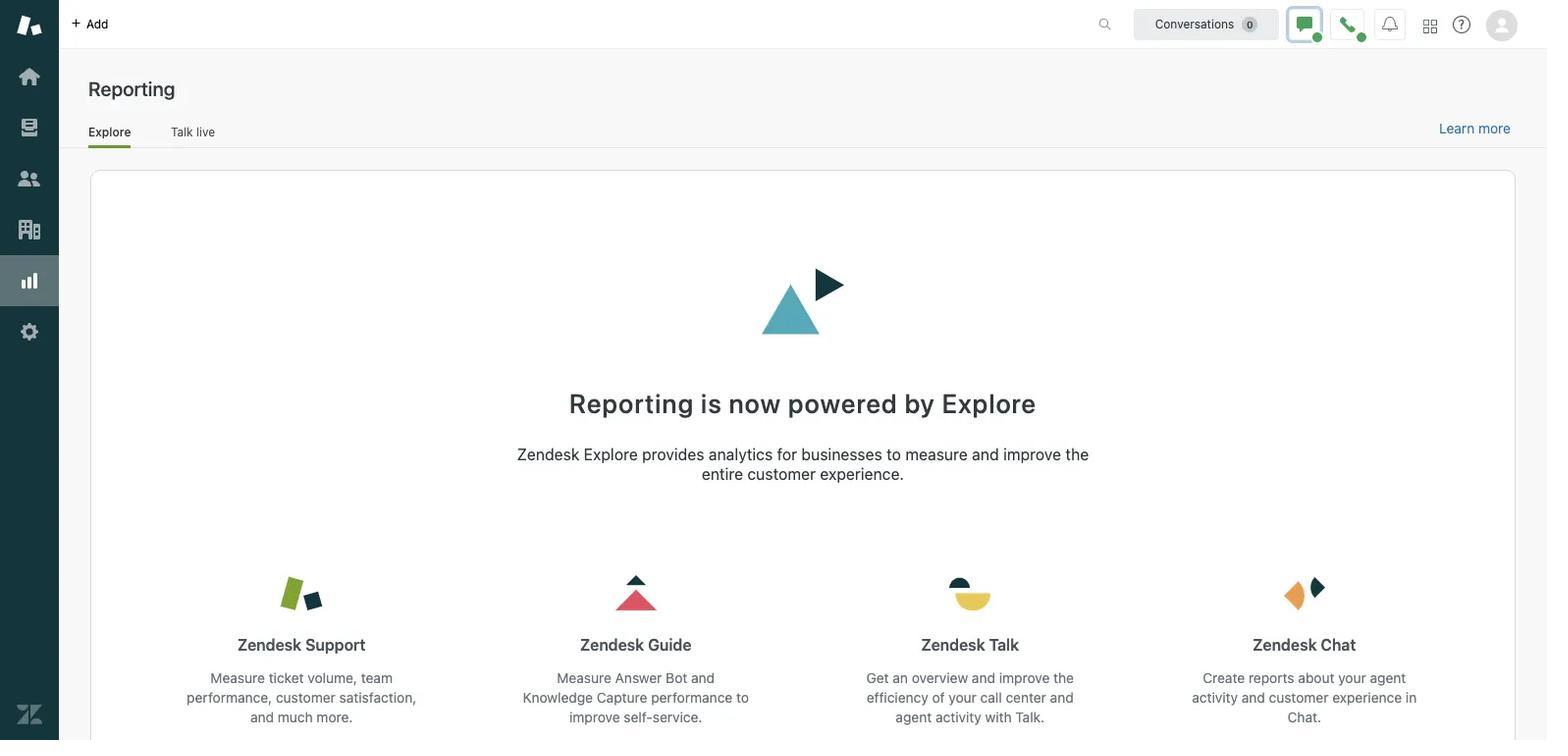 Task type: locate. For each thing, give the bounding box(es) containing it.
zendesk explore provides analytics for businesses to measure and improve the entire customer experience.
[[517, 446, 1089, 483]]

explore right views icon
[[88, 124, 131, 139]]

customer down for
[[748, 466, 816, 483]]

customer up much at the bottom left of page
[[276, 689, 336, 706]]

1 horizontal spatial agent
[[1370, 669, 1406, 686]]

improve up the center
[[999, 669, 1050, 686]]

your inside create reports about your agent activity and customer experience in chat.
[[1338, 669, 1366, 686]]

and right the measure
[[972, 446, 999, 464]]

measure
[[210, 669, 265, 686], [557, 669, 611, 686]]

1 vertical spatial explore
[[942, 387, 1037, 419]]

reporting image
[[17, 268, 42, 294]]

1 horizontal spatial reporting
[[569, 387, 694, 419]]

zendesk guide
[[580, 636, 692, 654]]

zendesk support
[[238, 636, 366, 654]]

create
[[1203, 669, 1245, 686]]

your inside get an overview and improve the efficiency of your call center and agent activity with talk.
[[949, 689, 977, 706]]

2 horizontal spatial customer
[[1269, 689, 1329, 706]]

experience
[[1332, 689, 1402, 706]]

support
[[305, 636, 366, 654]]

satisfaction,
[[339, 689, 417, 706]]

notifications image
[[1382, 16, 1398, 32]]

measure inside measure ticket volume, team performance, customer satisfaction, and much more.
[[210, 669, 265, 686]]

your
[[1338, 669, 1366, 686], [949, 689, 977, 706]]

1 measure from the left
[[210, 669, 265, 686]]

get started image
[[17, 64, 42, 89]]

zendesk for zendesk explore provides analytics for businesses to measure and improve the entire customer experience.
[[517, 446, 580, 464]]

0 horizontal spatial talk
[[171, 124, 193, 139]]

0 horizontal spatial agent
[[896, 709, 932, 725]]

capture
[[597, 689, 647, 706]]

improve down capture
[[569, 709, 620, 725]]

agent
[[1370, 669, 1406, 686], [896, 709, 932, 725]]

reporting for reporting
[[88, 78, 175, 100]]

answer
[[615, 669, 662, 686]]

zendesk talk
[[921, 636, 1019, 654]]

to inside the zendesk explore provides analytics for businesses to measure and improve the entire customer experience.
[[887, 446, 901, 464]]

improve right the measure
[[1003, 446, 1061, 464]]

0 horizontal spatial measure
[[210, 669, 265, 686]]

reporting
[[88, 78, 175, 100], [569, 387, 694, 419]]

0 vertical spatial activity
[[1192, 689, 1238, 706]]

team
[[361, 669, 393, 686]]

by
[[905, 387, 935, 419]]

organizations image
[[17, 217, 42, 242]]

1 vertical spatial improve
[[999, 669, 1050, 686]]

2 vertical spatial explore
[[584, 446, 638, 464]]

agent up experience
[[1370, 669, 1406, 686]]

and down the reports
[[1242, 689, 1265, 706]]

1 vertical spatial reporting
[[569, 387, 694, 419]]

1 horizontal spatial your
[[1338, 669, 1366, 686]]

talk up call
[[989, 636, 1019, 654]]

activity
[[1192, 689, 1238, 706], [936, 709, 981, 725]]

1 vertical spatial to
[[736, 689, 749, 706]]

1 horizontal spatial activity
[[1192, 689, 1238, 706]]

businesses
[[801, 446, 882, 464]]

1 horizontal spatial measure
[[557, 669, 611, 686]]

improve
[[1003, 446, 1061, 464], [999, 669, 1050, 686], [569, 709, 620, 725]]

to inside measure answer bot and knowledge capture performance to improve self-service.
[[736, 689, 749, 706]]

the inside get an overview and improve the efficiency of your call center and agent activity with talk.
[[1053, 669, 1074, 686]]

entire
[[702, 466, 743, 483]]

much
[[278, 709, 313, 725]]

0 vertical spatial to
[[887, 446, 901, 464]]

1 horizontal spatial customer
[[748, 466, 816, 483]]

live
[[196, 124, 215, 139]]

2 measure from the left
[[557, 669, 611, 686]]

your right of
[[949, 689, 977, 706]]

measure up knowledge
[[557, 669, 611, 686]]

overview
[[912, 669, 968, 686]]

zendesk support image
[[17, 13, 42, 38]]

agent inside create reports about your agent activity and customer experience in chat.
[[1370, 669, 1406, 686]]

explore link
[[88, 124, 131, 148]]

self-
[[624, 709, 653, 725]]

and inside create reports about your agent activity and customer experience in chat.
[[1242, 689, 1265, 706]]

1 vertical spatial talk
[[989, 636, 1019, 654]]

0 vertical spatial agent
[[1370, 669, 1406, 686]]

and up performance
[[691, 669, 715, 686]]

talk live link
[[170, 124, 216, 145]]

to
[[887, 446, 901, 464], [736, 689, 749, 706]]

and inside the zendesk explore provides analytics for businesses to measure and improve the entire customer experience.
[[972, 446, 999, 464]]

is
[[701, 387, 722, 419]]

explore right by
[[942, 387, 1037, 419]]

activity inside create reports about your agent activity and customer experience in chat.
[[1192, 689, 1238, 706]]

views image
[[17, 115, 42, 140]]

1 vertical spatial agent
[[896, 709, 932, 725]]

0 horizontal spatial to
[[736, 689, 749, 706]]

measure up performance,
[[210, 669, 265, 686]]

the
[[1065, 446, 1089, 464], [1053, 669, 1074, 686]]

talk left live
[[171, 124, 193, 139]]

customer
[[748, 466, 816, 483], [276, 689, 336, 706], [1269, 689, 1329, 706]]

zendesk for zendesk support
[[238, 636, 302, 654]]

explore
[[88, 124, 131, 139], [942, 387, 1037, 419], [584, 446, 638, 464]]

0 vertical spatial explore
[[88, 124, 131, 139]]

now
[[729, 387, 782, 419]]

and inside measure ticket volume, team performance, customer satisfaction, and much more.
[[250, 709, 274, 725]]

zendesk products image
[[1423, 19, 1437, 33]]

0 vertical spatial talk
[[171, 124, 193, 139]]

reporting up explore link
[[88, 78, 175, 100]]

0 horizontal spatial customer
[[276, 689, 336, 706]]

get
[[866, 669, 889, 686]]

reporting up 'provides'
[[569, 387, 694, 419]]

0 vertical spatial reporting
[[88, 78, 175, 100]]

and left much at the bottom left of page
[[250, 709, 274, 725]]

more
[[1478, 120, 1511, 136]]

customer up chat.
[[1269, 689, 1329, 706]]

experience.
[[820, 466, 904, 483]]

1 horizontal spatial explore
[[584, 446, 638, 464]]

2 horizontal spatial explore
[[942, 387, 1037, 419]]

1 vertical spatial your
[[949, 689, 977, 706]]

activity down create
[[1192, 689, 1238, 706]]

chat
[[1321, 636, 1356, 654]]

activity inside get an overview and improve the efficiency of your call center and agent activity with talk.
[[936, 709, 981, 725]]

explore left 'provides'
[[584, 446, 638, 464]]

0 horizontal spatial activity
[[936, 709, 981, 725]]

and
[[972, 446, 999, 464], [691, 669, 715, 686], [972, 669, 995, 686], [1050, 689, 1074, 706], [1242, 689, 1265, 706], [250, 709, 274, 725]]

to up experience.
[[887, 446, 901, 464]]

to right performance
[[736, 689, 749, 706]]

and up call
[[972, 669, 995, 686]]

add
[[86, 16, 108, 31]]

service.
[[653, 709, 702, 725]]

explore inside the zendesk explore provides analytics for businesses to measure and improve the entire customer experience.
[[584, 446, 638, 464]]

reports
[[1249, 669, 1294, 686]]

agent down efficiency
[[896, 709, 932, 725]]

zendesk
[[517, 446, 580, 464], [238, 636, 302, 654], [580, 636, 644, 654], [921, 636, 985, 654], [1253, 636, 1317, 654]]

0 horizontal spatial your
[[949, 689, 977, 706]]

improve inside measure answer bot and knowledge capture performance to improve self-service.
[[569, 709, 620, 725]]

create reports about your agent activity and customer experience in chat.
[[1192, 669, 1417, 725]]

0 vertical spatial improve
[[1003, 446, 1061, 464]]

measure inside measure answer bot and knowledge capture performance to improve self-service.
[[557, 669, 611, 686]]

0 vertical spatial your
[[1338, 669, 1366, 686]]

zendesk inside the zendesk explore provides analytics for businesses to measure and improve the entire customer experience.
[[517, 446, 580, 464]]

center
[[1006, 689, 1046, 706]]

1 vertical spatial the
[[1053, 669, 1074, 686]]

1 horizontal spatial to
[[887, 446, 901, 464]]

your up experience
[[1338, 669, 1366, 686]]

talk
[[171, 124, 193, 139], [989, 636, 1019, 654]]

knowledge
[[523, 689, 593, 706]]

admin image
[[17, 319, 42, 345]]

activity down of
[[936, 709, 981, 725]]

customer inside measure ticket volume, team performance, customer satisfaction, and much more.
[[276, 689, 336, 706]]

2 vertical spatial improve
[[569, 709, 620, 725]]

1 vertical spatial activity
[[936, 709, 981, 725]]

0 horizontal spatial reporting
[[88, 78, 175, 100]]

zendesk for zendesk talk
[[921, 636, 985, 654]]

0 vertical spatial the
[[1065, 446, 1089, 464]]

and right the center
[[1050, 689, 1074, 706]]



Task type: describe. For each thing, give the bounding box(es) containing it.
get help image
[[1453, 16, 1471, 33]]

talk.
[[1015, 709, 1045, 725]]

of
[[932, 689, 945, 706]]

measure answer bot and knowledge capture performance to improve self-service.
[[523, 669, 749, 725]]

guide
[[648, 636, 692, 654]]

improve inside the zendesk explore provides analytics for businesses to measure and improve the entire customer experience.
[[1003, 446, 1061, 464]]

conversations button
[[1134, 8, 1279, 40]]

bot
[[666, 669, 687, 686]]

performance,
[[187, 689, 272, 706]]

the inside the zendesk explore provides analytics for businesses to measure and improve the entire customer experience.
[[1065, 446, 1089, 464]]

zendesk for zendesk chat
[[1253, 636, 1317, 654]]

get an overview and improve the efficiency of your call center and agent activity with talk.
[[866, 669, 1074, 725]]

reporting for reporting is now powered by explore
[[569, 387, 694, 419]]

talk live
[[171, 124, 215, 139]]

about
[[1298, 669, 1335, 686]]

zendesk chat
[[1253, 636, 1356, 654]]

learn more
[[1439, 120, 1511, 136]]

learn more link
[[1439, 120, 1511, 137]]

with
[[985, 709, 1012, 725]]

customers image
[[17, 166, 42, 191]]

call
[[980, 689, 1002, 706]]

in
[[1406, 689, 1417, 706]]

an
[[893, 669, 908, 686]]

analytics
[[709, 446, 773, 464]]

agent inside get an overview and improve the efficiency of your call center and agent activity with talk.
[[896, 709, 932, 725]]

efficiency
[[867, 689, 928, 706]]

provides
[[642, 446, 704, 464]]

reporting is now powered by explore
[[569, 387, 1037, 419]]

conversations
[[1155, 16, 1234, 31]]

customer inside create reports about your agent activity and customer experience in chat.
[[1269, 689, 1329, 706]]

more.
[[317, 709, 353, 725]]

performance
[[651, 689, 733, 706]]

learn
[[1439, 120, 1475, 136]]

measure ticket volume, team performance, customer satisfaction, and much more.
[[187, 669, 417, 725]]

improve inside get an overview and improve the efficiency of your call center and agent activity with talk.
[[999, 669, 1050, 686]]

customer inside the zendesk explore provides analytics for businesses to measure and improve the entire customer experience.
[[748, 466, 816, 483]]

measure for zendesk support
[[210, 669, 265, 686]]

main element
[[0, 0, 59, 740]]

powered
[[788, 387, 898, 419]]

volume,
[[308, 669, 357, 686]]

button displays agent's chat status as online. image
[[1297, 16, 1313, 32]]

add button
[[59, 0, 120, 48]]

zendesk for zendesk guide
[[580, 636, 644, 654]]

0 horizontal spatial explore
[[88, 124, 131, 139]]

and inside measure answer bot and knowledge capture performance to improve self-service.
[[691, 669, 715, 686]]

for
[[777, 446, 797, 464]]

measure for zendesk guide
[[557, 669, 611, 686]]

1 horizontal spatial talk
[[989, 636, 1019, 654]]

zendesk image
[[17, 702, 42, 727]]

chat.
[[1287, 709, 1321, 725]]

ticket
[[269, 669, 304, 686]]

talk inside talk live link
[[171, 124, 193, 139]]

measure
[[905, 446, 968, 464]]



Task type: vqa. For each thing, say whether or not it's contained in the screenshot.


